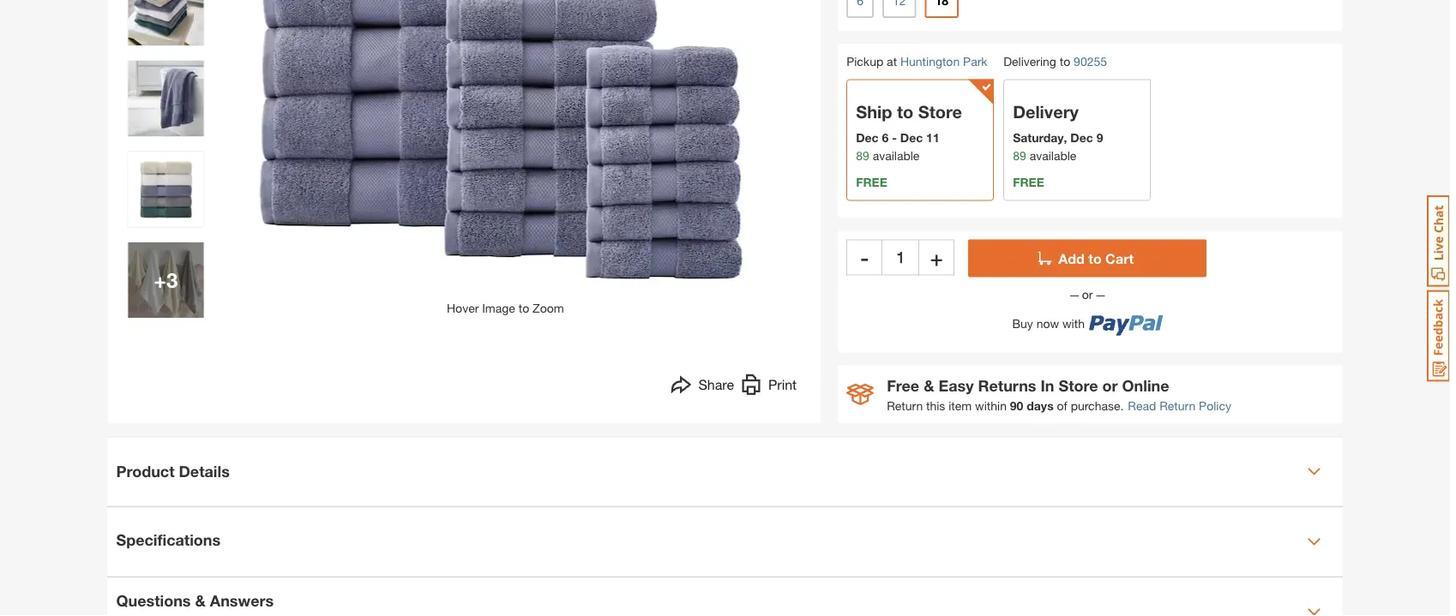 Task type: vqa. For each thing, say whether or not it's contained in the screenshot.
the topmost Account
no



Task type: locate. For each thing, give the bounding box(es) containing it.
1 vertical spatial or
[[1103, 376, 1118, 395]]

free down saturday,
[[1013, 175, 1045, 189]]

- inside - button
[[861, 245, 869, 270]]

1 horizontal spatial dec
[[901, 131, 923, 145]]

1 vertical spatial &
[[195, 592, 206, 611]]

print button
[[741, 375, 797, 400]]

to left 90255
[[1060, 54, 1071, 68]]

product details
[[116, 463, 230, 481]]

0 vertical spatial -
[[892, 131, 897, 145]]

available inside delivery saturday, dec 9 89 available
[[1030, 149, 1077, 163]]

1 horizontal spatial -
[[892, 131, 897, 145]]

89
[[856, 149, 870, 163], [1013, 149, 1027, 163]]

- right 6
[[892, 131, 897, 145]]

return right read
[[1160, 399, 1196, 413]]

1 horizontal spatial 89
[[1013, 149, 1027, 163]]

& left answers
[[195, 592, 206, 611]]

or up buy now with button at the right of page
[[1079, 288, 1097, 302]]

store inside free & easy returns in store or online return this item within 90 days of purchase. read return policy
[[1059, 376, 1099, 395]]

& for free
[[924, 376, 935, 395]]

print
[[769, 377, 797, 393]]

1 89 from the left
[[856, 149, 870, 163]]

to right add
[[1089, 250, 1102, 267]]

answers
[[210, 592, 274, 611]]

None field
[[883, 240, 919, 276]]

1 vertical spatial store
[[1059, 376, 1099, 395]]

& inside button
[[195, 592, 206, 611]]

caret image inside questions & answers button
[[1308, 606, 1322, 616]]

0 horizontal spatial -
[[861, 245, 869, 270]]

or inside free & easy returns in store or online return this item within 90 days of purchase. read return policy
[[1103, 376, 1118, 395]]

&
[[924, 376, 935, 395], [195, 592, 206, 611]]

2 horizontal spatial dec
[[1071, 131, 1094, 145]]

+ inside button
[[931, 245, 943, 270]]

add
[[1059, 250, 1085, 267]]

-
[[892, 131, 897, 145], [861, 245, 869, 270]]

dec left 9
[[1071, 131, 1094, 145]]

90255 link
[[1074, 53, 1108, 71]]

2 available from the left
[[1030, 149, 1077, 163]]

store
[[919, 102, 962, 122], [1059, 376, 1099, 395]]

available down 6
[[873, 149, 920, 163]]

caret image for questions & answers
[[1308, 606, 1322, 616]]

icon image
[[847, 384, 874, 406]]

questions
[[116, 592, 191, 611]]

9
[[1097, 131, 1104, 145]]

1 horizontal spatial &
[[924, 376, 935, 395]]

0 horizontal spatial +
[[154, 268, 166, 292]]

0 horizontal spatial available
[[873, 149, 920, 163]]

to inside delivering to 90255
[[1060, 54, 1071, 68]]

caret image down caret icon
[[1308, 606, 1322, 616]]

89 down ship
[[856, 149, 870, 163]]

caret image
[[1308, 536, 1322, 549]]

90
[[1010, 399, 1024, 413]]

89 down saturday,
[[1013, 149, 1027, 163]]

to inside ship to store dec 6 - dec 11 89 available
[[897, 102, 914, 122]]

huntington park button
[[901, 54, 988, 68]]

specifications button
[[108, 508, 1343, 577]]

1 vertical spatial -
[[861, 245, 869, 270]]

to for cart
[[1089, 250, 1102, 267]]

returns
[[978, 376, 1037, 395]]

+ for + 3
[[154, 268, 166, 292]]

caret image inside product details button
[[1308, 465, 1322, 479]]

0 vertical spatial store
[[919, 102, 962, 122]]

product details button
[[108, 438, 1343, 506]]

online
[[1123, 376, 1170, 395]]

policy
[[1199, 399, 1232, 413]]

caret image up caret icon
[[1308, 465, 1322, 479]]

1 horizontal spatial +
[[931, 245, 943, 270]]

within
[[975, 399, 1007, 413]]

& inside free & easy returns in store or online return this item within 90 days of purchase. read return policy
[[924, 376, 935, 395]]

buy
[[1013, 317, 1034, 331]]

free & easy returns in store or online return this item within 90 days of purchase. read return policy
[[887, 376, 1232, 413]]

dec left 11
[[901, 131, 923, 145]]

0 horizontal spatial 89
[[856, 149, 870, 163]]

3 dec from the left
[[1071, 131, 1094, 145]]

free
[[887, 376, 920, 395]]

store up of
[[1059, 376, 1099, 395]]

delivery
[[1013, 102, 1079, 122]]

free for to
[[856, 175, 888, 189]]

free down 6
[[856, 175, 888, 189]]

1 dec from the left
[[856, 131, 879, 145]]

or up purchase.
[[1103, 376, 1118, 395]]

dec
[[856, 131, 879, 145], [901, 131, 923, 145], [1071, 131, 1094, 145]]

2 free from the left
[[1013, 175, 1045, 189]]

easy
[[939, 376, 974, 395]]

0 horizontal spatial store
[[919, 102, 962, 122]]

dec inside delivery saturday, dec 9 89 available
[[1071, 131, 1094, 145]]

store up 11
[[919, 102, 962, 122]]

to
[[1060, 54, 1071, 68], [897, 102, 914, 122], [1089, 250, 1102, 267], [519, 301, 529, 315]]

free for saturday,
[[1013, 175, 1045, 189]]

or
[[1079, 288, 1097, 302], [1103, 376, 1118, 395]]

1 available from the left
[[873, 149, 920, 163]]

1 horizontal spatial available
[[1030, 149, 1077, 163]]

available down saturday,
[[1030, 149, 1077, 163]]

caret image
[[1308, 465, 1322, 479], [1308, 606, 1322, 616]]

2 89 from the left
[[1013, 149, 1027, 163]]

1 caret image from the top
[[1308, 465, 1322, 479]]

0 horizontal spatial dec
[[856, 131, 879, 145]]

1 horizontal spatial or
[[1103, 376, 1118, 395]]

to for store
[[897, 102, 914, 122]]

to right ship
[[897, 102, 914, 122]]

share button
[[671, 375, 734, 400]]

+
[[931, 245, 943, 270], [154, 268, 166, 292]]

live chat image
[[1427, 196, 1451, 287]]

return
[[887, 399, 923, 413], [1160, 399, 1196, 413]]

2 caret image from the top
[[1308, 606, 1322, 616]]

available
[[873, 149, 920, 163], [1030, 149, 1077, 163]]

0 horizontal spatial &
[[195, 592, 206, 611]]

0 vertical spatial or
[[1079, 288, 1097, 302]]

& up this
[[924, 376, 935, 395]]

3
[[166, 268, 178, 292]]

hover image to zoom button
[[248, 0, 763, 317]]

hover
[[447, 301, 479, 315]]

0 vertical spatial caret image
[[1308, 465, 1322, 479]]

1 horizontal spatial store
[[1059, 376, 1099, 395]]

specifications
[[116, 531, 221, 549]]

+ for +
[[931, 245, 943, 270]]

- button
[[847, 240, 883, 276]]

2 return from the left
[[1160, 399, 1196, 413]]

buy now with
[[1013, 317, 1085, 331]]

dec left 6
[[856, 131, 879, 145]]

1 return from the left
[[887, 399, 923, 413]]

0 horizontal spatial free
[[856, 175, 888, 189]]

0 horizontal spatial return
[[887, 399, 923, 413]]

0 vertical spatial &
[[924, 376, 935, 395]]

1 free from the left
[[856, 175, 888, 189]]

1 horizontal spatial return
[[1160, 399, 1196, 413]]

89 inside delivery saturday, dec 9 89 available
[[1013, 149, 1027, 163]]

lake blue home decorators collection bath towels 18 piece lake a0.3 image
[[128, 61, 204, 136]]

share
[[699, 377, 734, 393]]

return down free
[[887, 399, 923, 413]]

- left + button
[[861, 245, 869, 270]]

caret image for product details
[[1308, 465, 1322, 479]]

free
[[856, 175, 888, 189], [1013, 175, 1045, 189]]

1 horizontal spatial free
[[1013, 175, 1045, 189]]

lake blue home decorators collection bath towels 18 piece lake 1d.4 image
[[128, 152, 204, 227]]

zoom
[[533, 301, 564, 315]]

delivering
[[1004, 54, 1057, 68]]

questions & answers
[[116, 592, 274, 611]]

1 vertical spatial caret image
[[1308, 606, 1322, 616]]



Task type: describe. For each thing, give the bounding box(es) containing it.
ship to store dec 6 - dec 11 89 available
[[856, 102, 962, 163]]

11
[[927, 131, 940, 145]]

- inside ship to store dec 6 - dec 11 89 available
[[892, 131, 897, 145]]

read return policy link
[[1128, 398, 1232, 416]]

item
[[949, 399, 972, 413]]

cart
[[1106, 250, 1134, 267]]

to left zoom
[[519, 301, 529, 315]]

in
[[1041, 376, 1055, 395]]

saturday,
[[1013, 131, 1068, 145]]

details
[[179, 463, 230, 481]]

pickup
[[847, 54, 884, 68]]

+ 3
[[154, 268, 178, 292]]

add to cart
[[1059, 250, 1134, 267]]

to for 90255
[[1060, 54, 1071, 68]]

with
[[1063, 317, 1085, 331]]

2 dec from the left
[[901, 131, 923, 145]]

questions & answers button
[[108, 579, 1343, 616]]

huntington
[[901, 54, 960, 68]]

image
[[482, 301, 515, 315]]

feedback link image
[[1427, 290, 1451, 383]]

90255
[[1074, 54, 1108, 69]]

park
[[963, 54, 988, 68]]

89 inside ship to store dec 6 - dec 11 89 available
[[856, 149, 870, 163]]

days
[[1027, 399, 1054, 413]]

now
[[1037, 317, 1060, 331]]

+ button
[[919, 240, 955, 276]]

delivering to 90255
[[1004, 54, 1108, 69]]

available inside ship to store dec 6 - dec 11 89 available
[[873, 149, 920, 163]]

purchase.
[[1071, 399, 1124, 413]]

read
[[1128, 399, 1157, 413]]

lake blue home decorators collection bath towels 18 piece lake 66.5 image
[[128, 243, 204, 318]]

add to cart button
[[969, 240, 1207, 277]]

delivery saturday, dec 9 89 available
[[1013, 102, 1104, 163]]

6
[[882, 131, 889, 145]]

hover image to zoom
[[447, 301, 564, 315]]

buy now with button
[[969, 304, 1207, 336]]

product
[[116, 463, 175, 481]]

pickup at huntington park
[[847, 54, 988, 68]]

lake blue home decorators collection bath towels 18 piece lake 40.2 image
[[128, 0, 204, 45]]

ship
[[856, 102, 893, 122]]

& for questions
[[195, 592, 206, 611]]

store inside ship to store dec 6 - dec 11 89 available
[[919, 102, 962, 122]]

this
[[927, 399, 946, 413]]

of
[[1057, 399, 1068, 413]]

0 horizontal spatial or
[[1079, 288, 1097, 302]]

at
[[887, 54, 897, 68]]



